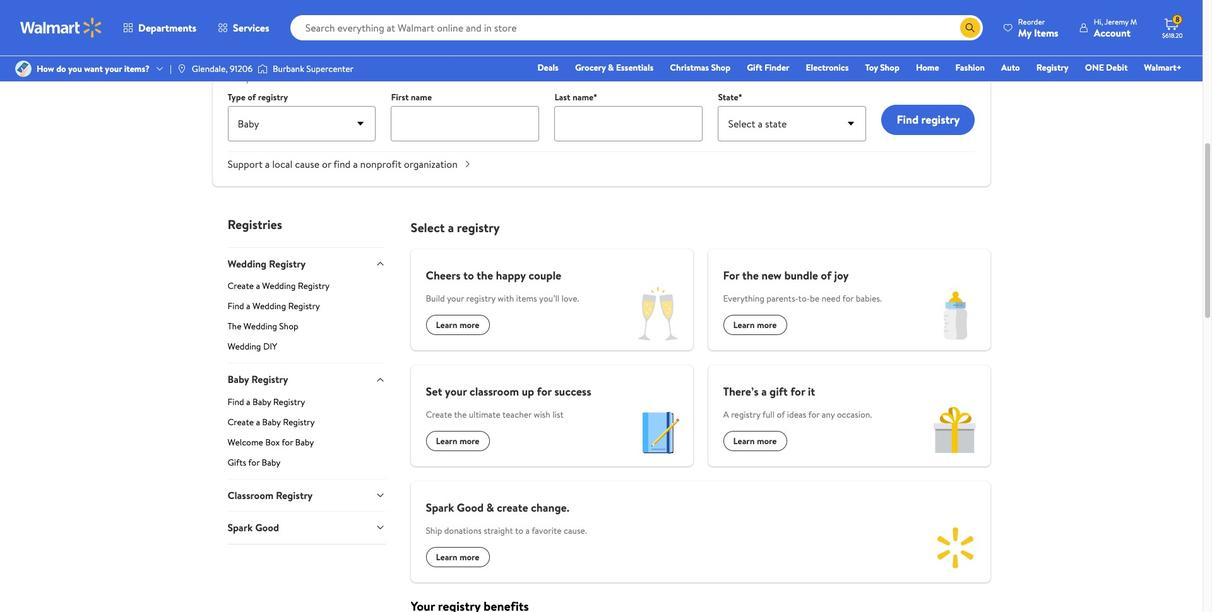 Task type: vqa. For each thing, say whether or not it's contained in the screenshot.
Gifts
yes



Task type: describe. For each thing, give the bounding box(es) containing it.
gifts for life's big moments. make celebrations special with a walmart registry. create your registry. manage a registry. image
[[461, 0, 991, 24]]

finder
[[765, 61, 790, 74]]

baby for find
[[253, 396, 271, 409]]

auto
[[1002, 61, 1021, 74]]

wedding up wedding diy
[[244, 320, 277, 333]]

toy
[[866, 61, 878, 74]]

happy
[[496, 268, 526, 284]]

grocery
[[575, 61, 606, 74]]

classroom
[[470, 384, 519, 400]]

first name
[[391, 91, 432, 104]]

shop for toy shop
[[881, 61, 900, 74]]

first
[[391, 91, 409, 104]]

gifts for baby
[[228, 457, 281, 469]]

fashion
[[956, 61, 985, 74]]

find for baby
[[228, 396, 244, 409]]

find a wedding registry link
[[228, 300, 386, 318]]

find a wedding registry
[[228, 300, 320, 313]]

electronics
[[806, 61, 849, 74]]

registries
[[228, 216, 282, 233]]

learn more for to
[[436, 319, 480, 332]]

good for spark good
[[255, 521, 279, 535]]

jeremy
[[1105, 16, 1129, 27]]

gift
[[747, 61, 763, 74]]

with
[[498, 292, 514, 305]]

2 horizontal spatial of
[[821, 268, 832, 284]]

spark good button
[[228, 512, 386, 544]]

learn more for the
[[734, 319, 777, 332]]

nonprofit
[[360, 157, 402, 171]]

First name text field
[[391, 106, 540, 141]]

search icon image
[[966, 23, 976, 33]]

for
[[724, 268, 740, 284]]

find for registry
[[228, 45, 257, 66]]

*
[[228, 72, 231, 85]]

wish
[[534, 409, 551, 421]]

gift finder
[[747, 61, 790, 74]]

build your registry with items you'll love.
[[426, 292, 579, 305]]

departments button
[[112, 13, 207, 43]]

favorite
[[532, 525, 562, 538]]

learn more button for to
[[426, 315, 490, 335]]

a for create a wedding registry
[[256, 280, 260, 293]]

spark good & create change. ship donations straight to a favorite cause. learn more. image
[[921, 514, 991, 583]]

a for create a baby registry
[[256, 416, 260, 429]]

spark for spark good
[[228, 521, 253, 535]]

create a baby registry link
[[228, 416, 386, 434]]

baby registry
[[228, 373, 288, 387]]

everything
[[724, 292, 765, 305]]

your for build
[[447, 292, 464, 305]]

essentials
[[616, 61, 654, 74]]

support a local cause or find a nonprofit organization
[[228, 157, 458, 171]]

registry up find a wedding registry link
[[298, 280, 330, 293]]

registry inside button
[[922, 112, 960, 127]]

services button
[[207, 13, 280, 43]]

registry up create a wedding registry
[[269, 257, 306, 271]]

Search search field
[[290, 15, 983, 40]]

walmart+
[[1145, 61, 1182, 74]]

gift
[[770, 384, 788, 400]]

find a registry * required fields
[[228, 45, 323, 85]]

welcome
[[228, 436, 263, 449]]

fields
[[270, 72, 290, 85]]

everything parents-to-be need for babies.
[[724, 292, 882, 305]]

to-
[[799, 292, 810, 305]]

one debit link
[[1080, 61, 1134, 75]]

 image for how do you want your items?
[[15, 61, 32, 77]]

learn more for good
[[436, 551, 480, 564]]

wedding registry
[[228, 257, 306, 271]]

babies.
[[856, 292, 882, 305]]

hi, jeremy m account
[[1094, 16, 1138, 39]]

2 vertical spatial of
[[777, 409, 785, 421]]

registry for build
[[466, 292, 496, 305]]

$618.20
[[1163, 31, 1183, 40]]

deals link
[[532, 61, 565, 75]]

new
[[762, 268, 782, 284]]

1 horizontal spatial the
[[477, 268, 493, 284]]

a for find a wedding registry
[[246, 300, 251, 313]]

a
[[724, 409, 729, 421]]

for right gifts at the left bottom
[[248, 457, 260, 469]]

the wedding shop link
[[228, 320, 386, 338]]

state*
[[718, 91, 743, 104]]

christmas shop
[[670, 61, 731, 74]]

parents-
[[767, 292, 799, 305]]

home link
[[911, 61, 945, 75]]

supercenter
[[307, 63, 354, 75]]

0 vertical spatial your
[[105, 63, 122, 75]]

91206
[[230, 63, 253, 75]]

for left any
[[809, 409, 820, 421]]

set
[[426, 384, 442, 400]]

the for create the ultimate teacher wish list
[[454, 409, 467, 421]]

m
[[1131, 16, 1138, 27]]

walmart+ link
[[1139, 61, 1188, 75]]

cheers to the happy couple. build your registry with items you'll love. learn more. image
[[624, 281, 693, 351]]

support
[[228, 157, 263, 171]]

find a baby registry link
[[228, 396, 386, 414]]

the for for the new bundle of joy
[[743, 268, 759, 284]]

a left favorite
[[526, 525, 530, 538]]

hi,
[[1094, 16, 1104, 27]]

find for wedding
[[228, 300, 244, 313]]

learn more button for the
[[724, 315, 787, 335]]

grocery & essentials
[[575, 61, 654, 74]]

a right find
[[353, 157, 358, 171]]

gift finder link
[[742, 61, 796, 75]]

 image for burbank supercenter
[[258, 63, 268, 75]]

electronics link
[[801, 61, 855, 75]]

wedding diy link
[[228, 341, 386, 363]]

create the ultimate teacher wish list
[[426, 409, 564, 421]]

1 horizontal spatial &
[[608, 61, 614, 74]]

create a wedding registry
[[228, 280, 330, 293]]

reorder
[[1019, 16, 1046, 27]]

one debit
[[1086, 61, 1128, 74]]

wedding diy
[[228, 341, 277, 353]]

0 horizontal spatial to
[[464, 268, 474, 284]]

registry for type
[[258, 91, 288, 104]]

|
[[170, 63, 172, 75]]

wedding inside dropdown button
[[228, 257, 267, 271]]

you'll
[[539, 292, 560, 305]]

classroom registry
[[228, 489, 313, 503]]

find registry
[[897, 112, 960, 127]]

Walmart Site-Wide search field
[[290, 15, 983, 40]]

more for the
[[757, 319, 777, 332]]

a for select a registry
[[448, 219, 454, 236]]

welcome box for baby link
[[228, 436, 386, 454]]

learn more button for good
[[426, 548, 490, 568]]

for right box
[[282, 436, 293, 449]]

learn for for
[[734, 319, 755, 332]]

set your classroom up for success
[[426, 384, 592, 400]]

registry up create a baby registry
[[273, 396, 305, 409]]

walmart image
[[20, 18, 102, 38]]

full
[[763, 409, 775, 421]]

classroom registry button
[[228, 479, 386, 512]]

Last name* text field
[[555, 106, 703, 141]]

ship donations straight to a favorite cause.
[[426, 525, 587, 538]]

registry down "create a wedding registry" link
[[288, 300, 320, 313]]



Task type: locate. For each thing, give the bounding box(es) containing it.
baby up create a baby registry
[[253, 396, 271, 409]]

find inside button
[[897, 112, 919, 127]]

bundle
[[785, 268, 819, 284]]

spark for spark good & create change.
[[426, 500, 454, 516]]

how do you want your items?
[[37, 63, 150, 75]]

0 horizontal spatial of
[[248, 91, 256, 104]]

items?
[[124, 63, 150, 75]]

registry inside find a registry * required fields
[[272, 45, 323, 66]]

your for set
[[445, 384, 467, 400]]

learn down everything
[[734, 319, 755, 332]]

learn more button down full
[[724, 431, 787, 452]]

for right the up
[[537, 384, 552, 400]]

learn more down donations
[[436, 551, 480, 564]]

cause
[[295, 157, 320, 171]]

it
[[808, 384, 816, 400]]

learn more down full
[[734, 435, 777, 448]]

occasion.
[[837, 409, 872, 421]]

gifts
[[228, 457, 246, 469]]

registry left with
[[466, 292, 496, 305]]

to right cheers
[[464, 268, 474, 284]]

registry down find a baby registry link
[[283, 416, 315, 429]]

wedding up the wedding shop
[[253, 300, 286, 313]]

good
[[457, 500, 484, 516], [255, 521, 279, 535]]

wedding up "find a wedding registry" at left
[[262, 280, 296, 293]]

type
[[228, 91, 246, 104]]

straight
[[484, 525, 513, 538]]

want
[[84, 63, 103, 75]]

for left the 'it'
[[791, 384, 806, 400]]

0 horizontal spatial shop
[[279, 320, 299, 333]]

learn more button
[[426, 315, 490, 335], [724, 315, 787, 335], [426, 431, 490, 452], [724, 431, 787, 452], [426, 548, 490, 568]]

baby for gifts
[[262, 457, 281, 469]]

to right straight
[[515, 525, 524, 538]]

the left ultimate
[[454, 409, 467, 421]]

 image left how on the top left
[[15, 61, 32, 77]]

love.
[[562, 292, 579, 305]]

1 vertical spatial to
[[515, 525, 524, 538]]

baby down create a baby registry link
[[295, 436, 314, 449]]

burbank supercenter
[[273, 63, 354, 75]]

0 horizontal spatial spark
[[228, 521, 253, 535]]

2 horizontal spatial the
[[743, 268, 759, 284]]

learn more button for a
[[724, 431, 787, 452]]

learn more down ultimate
[[436, 435, 480, 448]]

 image for glendale, 91206
[[177, 64, 187, 74]]

0 vertical spatial to
[[464, 268, 474, 284]]

1 horizontal spatial  image
[[177, 64, 187, 74]]

there's a gift for it. a registry full of ideas for any occasion. learn more. image
[[921, 397, 991, 467]]

toy shop link
[[860, 61, 906, 75]]

christmas shop link
[[665, 61, 737, 75]]

registry up find a baby registry
[[251, 373, 288, 387]]

spark
[[426, 500, 454, 516], [228, 521, 253, 535]]

0 vertical spatial &
[[608, 61, 614, 74]]

 image left fields on the top
[[258, 63, 268, 75]]

ultimate
[[469, 409, 501, 421]]

organization
[[404, 157, 458, 171]]

wedding
[[228, 257, 267, 271], [262, 280, 296, 293], [253, 300, 286, 313], [244, 320, 277, 333], [228, 341, 261, 353]]

learn for cheers
[[436, 319, 458, 332]]

learn more for a
[[734, 435, 777, 448]]

learn more button for your
[[426, 431, 490, 452]]

1 horizontal spatial spark
[[426, 500, 454, 516]]

more for good
[[460, 551, 480, 564]]

more for a
[[757, 435, 777, 448]]

a up the required
[[261, 45, 268, 66]]

1 vertical spatial &
[[487, 500, 494, 516]]

cheers to the happy couple
[[426, 268, 562, 284]]

more
[[460, 319, 480, 332], [757, 319, 777, 332], [460, 435, 480, 448], [757, 435, 777, 448], [460, 551, 480, 564]]

spark inside dropdown button
[[228, 521, 253, 535]]

learn
[[436, 319, 458, 332], [734, 319, 755, 332], [436, 435, 458, 448], [734, 435, 755, 448], [436, 551, 458, 564]]

0 horizontal spatial &
[[487, 500, 494, 516]]

registry down 'gifts for baby' link
[[276, 489, 313, 503]]

0 vertical spatial spark
[[426, 500, 454, 516]]

for right need
[[843, 292, 854, 305]]

a for find a baby registry
[[246, 396, 251, 409]]

1 vertical spatial your
[[447, 292, 464, 305]]

create for create a wedding registry
[[228, 280, 254, 293]]

wedding down the
[[228, 341, 261, 353]]

a up the wedding shop
[[246, 300, 251, 313]]

registry inside "link"
[[1037, 61, 1069, 74]]

baby up welcome box for baby
[[262, 416, 281, 429]]

2 horizontal spatial shop
[[881, 61, 900, 74]]

0 horizontal spatial  image
[[15, 61, 32, 77]]

learn more button down build
[[426, 315, 490, 335]]

a inside find a registry * required fields
[[261, 45, 268, 66]]

learn more
[[436, 319, 480, 332], [734, 319, 777, 332], [436, 435, 480, 448], [734, 435, 777, 448], [436, 551, 480, 564]]

classroom
[[228, 489, 274, 503]]

need
[[822, 292, 841, 305]]

0 horizontal spatial the
[[454, 409, 467, 421]]

0 vertical spatial good
[[457, 500, 484, 516]]

create down wedding registry
[[228, 280, 254, 293]]

baby down wedding diy
[[228, 373, 249, 387]]

any
[[822, 409, 835, 421]]

registry up cheers to the happy couple at the left top of the page
[[457, 219, 500, 236]]

of right type
[[248, 91, 256, 104]]

your right set
[[445, 384, 467, 400]]

more for your
[[460, 435, 480, 448]]

spark up ship
[[426, 500, 454, 516]]

teacher
[[503, 409, 532, 421]]

to
[[464, 268, 474, 284], [515, 525, 524, 538]]

local
[[272, 157, 293, 171]]

find up the required
[[228, 45, 257, 66]]

glendale, 91206
[[192, 63, 253, 75]]

learn for spark
[[436, 551, 458, 564]]

for
[[843, 292, 854, 305], [537, 384, 552, 400], [791, 384, 806, 400], [809, 409, 820, 421], [282, 436, 293, 449], [248, 457, 260, 469]]

required
[[233, 72, 268, 85]]

registry inside 'dropdown button'
[[251, 373, 288, 387]]

1 vertical spatial spark
[[228, 521, 253, 535]]

shop right toy
[[881, 61, 900, 74]]

baby inside 'dropdown button'
[[228, 373, 249, 387]]

find up the
[[228, 300, 244, 313]]

&
[[608, 61, 614, 74], [487, 500, 494, 516]]

shop inside the wedding shop link
[[279, 320, 299, 333]]

good down classroom registry
[[255, 521, 279, 535]]

more down full
[[757, 435, 777, 448]]

registry for find
[[272, 45, 323, 66]]

create up welcome
[[228, 416, 254, 429]]

find
[[228, 45, 257, 66], [897, 112, 919, 127], [228, 300, 244, 313], [228, 396, 244, 409]]

you
[[68, 63, 82, 75]]

more down ultimate
[[460, 435, 480, 448]]

for the new bundle of joy
[[724, 268, 849, 284]]

name*
[[573, 91, 598, 104]]

more down parents-
[[757, 319, 777, 332]]

1 vertical spatial of
[[821, 268, 832, 284]]

shop inside christmas shop 'link'
[[711, 61, 731, 74]]

wedding up create a wedding registry
[[228, 257, 267, 271]]

a down baby registry
[[246, 396, 251, 409]]

1 horizontal spatial of
[[777, 409, 785, 421]]

learn more button down everything
[[724, 315, 787, 335]]

welcome box for baby
[[228, 436, 314, 449]]

8 $618.20
[[1163, 14, 1183, 40]]

a for support a local cause or find a nonprofit organization
[[265, 157, 270, 171]]

a right select
[[448, 219, 454, 236]]

shop for christmas shop
[[711, 61, 731, 74]]

find down home
[[897, 112, 919, 127]]

create for create a baby registry
[[228, 416, 254, 429]]

learn down build
[[436, 319, 458, 332]]

shop inside toy shop link
[[881, 61, 900, 74]]

a for find a registry * required fields
[[261, 45, 268, 66]]

shop up state*
[[711, 61, 731, 74]]

toy shop
[[866, 61, 900, 74]]

0 horizontal spatial good
[[255, 521, 279, 535]]

your
[[105, 63, 122, 75], [447, 292, 464, 305], [445, 384, 467, 400]]

learn down the there's
[[734, 435, 755, 448]]

debit
[[1107, 61, 1128, 74]]

items
[[1035, 26, 1059, 39]]

good inside dropdown button
[[255, 521, 279, 535]]

& right grocery
[[608, 61, 614, 74]]

registry down fields on the top
[[258, 91, 288, 104]]

spark good
[[228, 521, 279, 535]]

learn for there's
[[734, 435, 755, 448]]

1 vertical spatial good
[[255, 521, 279, 535]]

a
[[261, 45, 268, 66], [265, 157, 270, 171], [353, 157, 358, 171], [448, 219, 454, 236], [256, 280, 260, 293], [246, 300, 251, 313], [762, 384, 767, 400], [246, 396, 251, 409], [256, 416, 260, 429], [526, 525, 530, 538]]

registry for select
[[457, 219, 500, 236]]

2 horizontal spatial  image
[[258, 63, 268, 75]]

learn more down build
[[436, 319, 480, 332]]

gifts for baby link
[[228, 457, 386, 479]]

last name*
[[555, 91, 598, 104]]

home
[[916, 61, 940, 74]]

good up donations
[[457, 500, 484, 516]]

registry down home
[[922, 112, 960, 127]]

create down set
[[426, 409, 452, 421]]

good for spark good & create change.
[[457, 500, 484, 516]]

find down baby registry
[[228, 396, 244, 409]]

create for create the ultimate teacher wish list
[[426, 409, 452, 421]]

 image
[[15, 61, 32, 77], [258, 63, 268, 75], [177, 64, 187, 74]]

learn more button down ultimate
[[426, 431, 490, 452]]

0 vertical spatial of
[[248, 91, 256, 104]]

up
[[522, 384, 534, 400]]

registry link
[[1031, 61, 1075, 75]]

learn more button down donations
[[426, 548, 490, 568]]

1 horizontal spatial shop
[[711, 61, 731, 74]]

2 vertical spatial your
[[445, 384, 467, 400]]

registry up fields on the top
[[272, 45, 323, 66]]

support a local cause or find a nonprofit organization link
[[228, 152, 976, 171]]

a for there's a gift for it
[[762, 384, 767, 400]]

ship
[[426, 525, 442, 538]]

shop down find a wedding registry link
[[279, 320, 299, 333]]

1 horizontal spatial good
[[457, 500, 484, 516]]

do
[[56, 63, 66, 75]]

of left joy
[[821, 268, 832, 284]]

baby registry button
[[228, 363, 386, 396]]

set your classroom up for success& create change. create the ultimate teacher wish list. learn more. image
[[624, 397, 693, 467]]

a left gift
[[762, 384, 767, 400]]

more down donations
[[460, 551, 480, 564]]

find inside find a registry * required fields
[[228, 45, 257, 66]]

registry down items
[[1037, 61, 1069, 74]]

more down build your registry with items you'll love.
[[460, 319, 480, 332]]

of right full
[[777, 409, 785, 421]]

the right for in the right top of the page
[[743, 268, 759, 284]]

the
[[477, 268, 493, 284], [743, 268, 759, 284], [454, 409, 467, 421]]

learn more for your
[[436, 435, 480, 448]]

a down find a baby registry
[[256, 416, 260, 429]]

select a registry
[[411, 219, 500, 236]]

create a baby registry
[[228, 416, 315, 429]]

baby down welcome box for baby
[[262, 457, 281, 469]]

1 horizontal spatial to
[[515, 525, 524, 538]]

box
[[265, 436, 280, 449]]

success
[[555, 384, 592, 400]]

cause.
[[564, 525, 587, 538]]

your right want
[[105, 63, 122, 75]]

wedding registry button
[[228, 248, 386, 280]]

more for to
[[460, 319, 480, 332]]

registry right a
[[732, 409, 761, 421]]

departments
[[138, 21, 196, 35]]

baby for create
[[262, 416, 281, 429]]

your right build
[[447, 292, 464, 305]]

be
[[810, 292, 820, 305]]

joy
[[835, 268, 849, 284]]

a left the local
[[265, 157, 270, 171]]

learn down ship
[[436, 551, 458, 564]]

spark down classroom
[[228, 521, 253, 535]]

one
[[1086, 61, 1105, 74]]

find a baby registry
[[228, 396, 305, 409]]

the left happy
[[477, 268, 493, 284]]

a down wedding registry
[[256, 280, 260, 293]]

learn for set
[[436, 435, 458, 448]]

 image right |
[[177, 64, 187, 74]]

baby
[[228, 373, 249, 387], [253, 396, 271, 409], [262, 416, 281, 429], [295, 436, 314, 449], [262, 457, 281, 469]]

learn down set
[[436, 435, 458, 448]]

& left create
[[487, 500, 494, 516]]

learn more down everything
[[734, 319, 777, 332]]

for the new bundle of joy. everything parents-to-be need for babies. learn more image
[[921, 281, 991, 351]]

name
[[411, 91, 432, 104]]

there's
[[724, 384, 759, 400]]

there's a gift for it
[[724, 384, 816, 400]]



